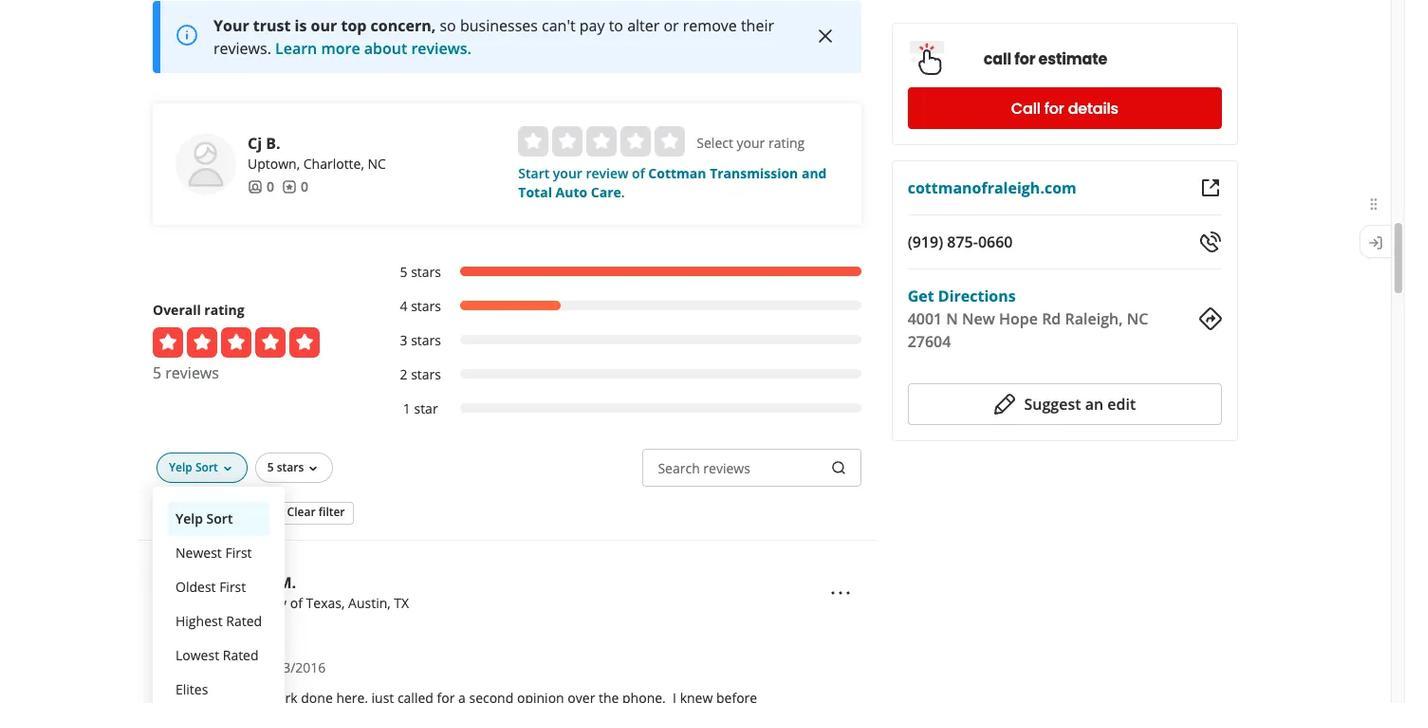 Task type: describe. For each thing, give the bounding box(es) containing it.
and
[[802, 164, 827, 182]]

about
[[364, 38, 407, 59]]

start
[[518, 164, 550, 182]]

university
[[225, 594, 287, 612]]

for for call
[[1045, 97, 1065, 119]]

875-
[[947, 232, 978, 252]]

n
[[946, 308, 958, 329]]

reviews element for b.
[[282, 177, 308, 196]]

overall
[[153, 301, 201, 319]]

stars for the filter reviews by 4 stars rating element on the top of the page
[[411, 297, 441, 315]]

b.
[[266, 133, 280, 153]]

your trust is our top concern,
[[214, 15, 436, 36]]

5 inside dropdown button
[[267, 459, 274, 475]]

alter
[[627, 15, 660, 36]]

auto
[[556, 183, 588, 201]]

0 for m.
[[244, 617, 251, 635]]

photo of daniel m. image
[[153, 573, 214, 634]]

can't
[[542, 15, 576, 36]]

sort for yelp sort dropdown button
[[195, 459, 218, 475]]

1 for 1
[[278, 617, 286, 635]]

businesses
[[460, 15, 538, 36]]

learn more about reviews.
[[275, 38, 472, 59]]

cottman transmission and total auto care
[[518, 164, 827, 201]]

filter
[[319, 504, 345, 520]]

clear
[[287, 504, 316, 520]]

24 info v2 image
[[176, 24, 198, 47]]

photo of cj b. image
[[176, 134, 236, 194]]

cj
[[248, 133, 262, 153]]

reviews. inside so businesses can't pay to alter or remove their reviews.
[[214, 38, 271, 59]]

stars for 5 stars dropdown button
[[277, 459, 304, 475]]

5 stars (4 reviews)
[[153, 502, 263, 520]]

filter reviews by 1 star rating element
[[381, 399, 861, 418]]

pay
[[580, 15, 605, 36]]

16 friends v2 image for cj
[[248, 179, 263, 194]]

estimate
[[1039, 48, 1108, 70]]

suggest an edit button
[[908, 383, 1222, 425]]

1 for 1 star
[[403, 399, 411, 417]]

filter reviews by 4 stars rating element
[[381, 297, 861, 316]]

0660
[[978, 232, 1013, 252]]

lowest
[[176, 646, 219, 664]]

call for details button
[[908, 87, 1222, 129]]

close image
[[814, 25, 837, 47]]

0 for b.
[[267, 177, 274, 195]]

16 chevron down v2 image for sort
[[220, 461, 235, 476]]

1 star
[[403, 399, 438, 417]]

oldest first button
[[168, 570, 270, 604]]

friends element for daniel
[[225, 617, 251, 636]]

stars for filter reviews by 5 stars rating element
[[411, 263, 441, 281]]

reviews for 5 reviews
[[165, 362, 219, 383]]

5 star rating image for 5 reviews
[[153, 327, 320, 358]]

filter reviews by 3 stars rating element
[[381, 331, 861, 350]]

yelp for yelp sort button
[[176, 509, 203, 527]]

select your rating
[[697, 134, 805, 152]]

reviews for search reviews
[[704, 459, 751, 477]]

2 stars
[[400, 365, 441, 383]]

daniel m. link
[[225, 572, 296, 593]]

get directions 4001 n new hope rd raleigh, nc 27604
[[908, 286, 1149, 352]]

elites
[[176, 680, 208, 698]]

rated for lowest rated
[[223, 646, 259, 664]]

16 friends v2 image for daniel
[[225, 618, 240, 633]]

first for newest first
[[225, 544, 252, 562]]

yelp sort for yelp sort button
[[176, 509, 233, 527]]

(no rating) image
[[518, 126, 685, 156]]

of for your
[[632, 164, 645, 182]]

for for call
[[1015, 48, 1036, 70]]

yelp sort button
[[157, 452, 247, 483]]

concern,
[[371, 15, 436, 36]]

2
[[400, 365, 408, 383]]

of for m.
[[290, 594, 303, 612]]

oldest
[[176, 578, 216, 596]]

cj b. uptown, charlotte, nc
[[248, 133, 386, 172]]

4001
[[908, 308, 943, 329]]

suggest an edit
[[1024, 394, 1136, 415]]

your for start
[[553, 164, 583, 182]]

daniel
[[225, 572, 274, 593]]

so
[[440, 15, 456, 36]]

reviews element for m.
[[259, 617, 286, 636]]

hope
[[999, 308, 1038, 329]]

austin,
[[348, 594, 391, 612]]

search
[[658, 459, 700, 477]]

search image
[[831, 460, 846, 475]]

cottmanofraleigh.com
[[908, 177, 1077, 198]]

(919)
[[908, 232, 944, 252]]

care
[[591, 183, 621, 201]]

highest rated
[[176, 612, 262, 630]]

details
[[1068, 97, 1119, 119]]

remove
[[683, 15, 737, 36]]

16 review v2 image for m.
[[259, 618, 274, 633]]

27604
[[908, 331, 951, 352]]

oldest first
[[176, 578, 246, 596]]

4
[[400, 297, 408, 315]]

rating element
[[518, 126, 685, 156]]

highest rated button
[[168, 604, 270, 638]]

16 chevron down v2 image for stars
[[306, 461, 321, 476]]

nc inside get directions 4001 n new hope rd raleigh, nc 27604
[[1127, 308, 1149, 329]]

texas,
[[306, 594, 345, 612]]

star
[[414, 399, 438, 417]]

trust
[[253, 15, 291, 36]]

learn
[[275, 38, 317, 59]]

0 horizontal spatial rating
[[204, 301, 245, 319]]



Task type: locate. For each thing, give the bounding box(es) containing it.
directions
[[938, 286, 1016, 307]]

info alert
[[153, 1, 861, 73]]

stars right 3 at the top left of page
[[411, 331, 441, 349]]

rating up and
[[769, 134, 805, 152]]

yelp sort inside dropdown button
[[169, 459, 218, 475]]

stars up "4 stars"
[[411, 263, 441, 281]]

reviews
[[165, 362, 219, 383], [704, 459, 751, 477]]

yelp inside yelp sort dropdown button
[[169, 459, 192, 475]]

reviews element containing 1
[[259, 617, 286, 636]]

first for oldest first
[[219, 578, 246, 596]]

0 horizontal spatial for
[[1015, 48, 1036, 70]]

more
[[321, 38, 360, 59]]

3 stars
[[400, 331, 441, 349]]

reviews down 'overall rating'
[[165, 362, 219, 383]]

0 horizontal spatial reviews.
[[214, 38, 271, 59]]

5 stars inside 5 stars dropdown button
[[267, 459, 304, 475]]

reviews element down uptown,
[[282, 177, 308, 196]]

0 horizontal spatial reviews
[[165, 362, 219, 383]]

rd
[[1042, 308, 1061, 329]]

1 vertical spatial rated
[[223, 646, 259, 664]]

rated for highest rated
[[226, 612, 262, 630]]

get
[[908, 286, 934, 307]]

(4
[[197, 502, 209, 520]]

1 horizontal spatial rating
[[769, 134, 805, 152]]

yelp sort for yelp sort dropdown button
[[169, 459, 218, 475]]

0 vertical spatial rating
[[769, 134, 805, 152]]

newest first
[[176, 544, 252, 562]]

0 down cj b. uptown, charlotte, nc
[[301, 177, 308, 195]]

0
[[267, 177, 274, 195], [301, 177, 308, 195], [244, 617, 251, 635]]

yelp sort
[[169, 459, 218, 475], [176, 509, 233, 527]]

stars inside dropdown button
[[277, 459, 304, 475]]

for right the call
[[1045, 97, 1065, 119]]

newest
[[176, 544, 222, 562]]

sort
[[195, 459, 218, 475], [207, 509, 233, 527]]

5 star rating image down 'overall rating'
[[153, 327, 320, 358]]

their
[[741, 15, 774, 36]]

your for select
[[737, 134, 765, 152]]

1 5 star rating image from the top
[[153, 327, 320, 358]]

16 review v2 image down university
[[259, 618, 274, 633]]

4 stars
[[400, 297, 441, 315]]

stars for filter reviews by 3 stars rating element
[[411, 331, 441, 349]]

5 stars for filter reviews by 5 stars rating element
[[400, 263, 441, 281]]

5 reviews
[[153, 362, 219, 383]]

search reviews
[[658, 459, 751, 477]]

reviews element
[[282, 177, 308, 196], [259, 617, 286, 636]]

of down m.
[[290, 594, 303, 612]]

stars right 4
[[411, 297, 441, 315]]

0 inside reviews element
[[301, 177, 308, 195]]

2 reviews. from the left
[[411, 38, 472, 59]]

filter reviews by 5 stars rating element
[[381, 263, 861, 282]]

0 vertical spatial yelp sort
[[169, 459, 218, 475]]

newest first button
[[168, 536, 270, 570]]

1 vertical spatial reviews element
[[259, 617, 286, 636]]

16 friends v2 image
[[248, 179, 263, 194], [225, 618, 240, 633]]

1 horizontal spatial 16 chevron down v2 image
[[306, 461, 321, 476]]

m.
[[277, 572, 296, 593]]

5
[[400, 263, 408, 281], [153, 362, 161, 383], [267, 459, 274, 475], [153, 502, 160, 520]]

friends element down uptown,
[[248, 177, 274, 196]]

rating
[[769, 134, 805, 152], [204, 301, 245, 319]]

reviews.
[[214, 38, 271, 59], [411, 38, 472, 59]]

None radio
[[518, 126, 549, 156], [587, 126, 617, 156], [655, 126, 685, 156], [518, 126, 549, 156], [587, 126, 617, 156], [655, 126, 685, 156]]

24 directions v2 image
[[1200, 307, 1222, 330]]

16 chevron down v2 image up reviews)
[[220, 461, 235, 476]]

0 down uptown,
[[267, 177, 274, 195]]

1 vertical spatial for
[[1045, 97, 1065, 119]]

stars
[[411, 263, 441, 281], [411, 297, 441, 315], [411, 331, 441, 349], [411, 365, 441, 383], [277, 459, 304, 475], [164, 502, 194, 520]]

sort inside dropdown button
[[195, 459, 218, 475]]

friends element for cj
[[248, 177, 274, 196]]

nc right "charlotte," on the top of page
[[368, 154, 386, 172]]

edit
[[1108, 394, 1136, 415]]

cj b. link
[[248, 133, 280, 153]]

16 review v2 image down uptown,
[[282, 179, 297, 194]]

1 vertical spatial rating
[[204, 301, 245, 319]]

stars up the clear
[[277, 459, 304, 475]]

0 horizontal spatial 1
[[278, 617, 286, 635]]

5 stars button
[[255, 452, 333, 483]]

5 stars
[[400, 263, 441, 281], [267, 459, 304, 475]]

yelp inside yelp sort button
[[176, 509, 203, 527]]

1 vertical spatial 5 star rating image
[[153, 658, 255, 677]]

rating right overall
[[204, 301, 245, 319]]

0 vertical spatial sort
[[195, 459, 218, 475]]

yelp for yelp sort dropdown button
[[169, 459, 192, 475]]

clear filter
[[287, 504, 345, 520]]

rated inside 'button'
[[223, 646, 259, 664]]

1 vertical spatial of
[[290, 594, 303, 612]]

0 down university
[[244, 617, 251, 635]]

1 horizontal spatial your
[[737, 134, 765, 152]]

1 vertical spatial your
[[553, 164, 583, 182]]

reviews)
[[212, 502, 263, 520]]

nc inside cj b. uptown, charlotte, nc
[[368, 154, 386, 172]]

yelp sort inside button
[[176, 509, 233, 527]]

select
[[697, 134, 733, 152]]

your up 'transmission'
[[737, 134, 765, 152]]

0 horizontal spatial of
[[290, 594, 303, 612]]

new
[[962, 308, 995, 329]]

1 left star
[[403, 399, 411, 417]]

call
[[1011, 97, 1041, 119]]

1 vertical spatial 1
[[278, 617, 286, 635]]

16 friends v2 image down uptown,
[[248, 179, 263, 194]]

2 5 star rating image from the top
[[153, 658, 255, 677]]

1 16 chevron down v2 image from the left
[[220, 461, 235, 476]]

rated down daniel on the left bottom of page
[[226, 612, 262, 630]]

reviews. down the so
[[411, 38, 472, 59]]

16 review v2 image for b.
[[282, 179, 297, 194]]

top
[[341, 15, 367, 36]]

sort up newest first button
[[207, 509, 233, 527]]

24 phone v2 image
[[1200, 231, 1222, 253]]

of right review
[[632, 164, 645, 182]]

learn more about reviews. link
[[275, 38, 472, 59]]

1 horizontal spatial nc
[[1127, 308, 1149, 329]]

your up auto
[[553, 164, 583, 182]]

24 pencil v2 image
[[994, 393, 1017, 416]]

daniel m. university of texas, austin, tx
[[225, 572, 409, 612]]

reviews element down university
[[259, 617, 286, 636]]

call for details
[[1011, 97, 1119, 119]]

of inside daniel m. university of texas, austin, tx
[[290, 594, 303, 612]]

1 horizontal spatial reviews
[[704, 459, 751, 477]]

lowest rated
[[176, 646, 259, 664]]

1 horizontal spatial 1
[[403, 399, 411, 417]]

overall rating
[[153, 301, 245, 319]]

of
[[632, 164, 645, 182], [290, 594, 303, 612]]

0 vertical spatial reviews
[[165, 362, 219, 383]]

  text field
[[643, 449, 861, 487]]

1 vertical spatial nc
[[1127, 308, 1149, 329]]

0 vertical spatial 5 star rating image
[[153, 327, 320, 358]]

5 stars up "4 stars"
[[400, 263, 441, 281]]

(919) 875-0660
[[908, 232, 1013, 252]]

1 horizontal spatial 5 stars
[[400, 263, 441, 281]]

0 horizontal spatial 16 friends v2 image
[[225, 618, 240, 633]]

16 review v2 image
[[282, 179, 297, 194], [259, 618, 274, 633]]

0 vertical spatial rated
[[226, 612, 262, 630]]

1 horizontal spatial of
[[632, 164, 645, 182]]

cottman
[[649, 164, 707, 182]]

16 chevron down v2 image
[[220, 461, 235, 476], [306, 461, 321, 476]]

2 16 chevron down v2 image from the left
[[306, 461, 321, 476]]

0 vertical spatial first
[[225, 544, 252, 562]]

reviews right "search"
[[704, 459, 751, 477]]

friends element down university
[[225, 617, 251, 636]]

yelp sort button
[[168, 502, 270, 536]]

16 chevron down v2 image up clear filter
[[306, 461, 321, 476]]

yelp sort up (4
[[169, 459, 218, 475]]

16 friends v2 image up lowest rated 'button'
[[225, 618, 240, 633]]

0 vertical spatial reviews element
[[282, 177, 308, 196]]

None radio
[[553, 126, 583, 156], [621, 126, 651, 156], [553, 126, 583, 156], [621, 126, 651, 156]]

highest
[[176, 612, 223, 630]]

1 inside reviews element
[[278, 617, 286, 635]]

for inside the call for details button
[[1045, 97, 1065, 119]]

sort inside button
[[207, 509, 233, 527]]

0 vertical spatial nc
[[368, 154, 386, 172]]

to
[[609, 15, 623, 36]]

uptown,
[[248, 154, 300, 172]]

0 vertical spatial your
[[737, 134, 765, 152]]

yelp sort up newest
[[176, 509, 233, 527]]

0 horizontal spatial 16 chevron down v2 image
[[220, 461, 235, 476]]

stars right '2'
[[411, 365, 441, 383]]

stars for filter reviews by 2 stars rating element
[[411, 365, 441, 383]]

1 horizontal spatial for
[[1045, 97, 1065, 119]]

reviews. down your
[[214, 38, 271, 59]]

9/13/2016
[[263, 658, 326, 676]]

lowest rated button
[[168, 638, 270, 673]]

get directions link
[[908, 286, 1016, 307]]

1 horizontal spatial 16 review v2 image
[[282, 179, 297, 194]]

cottmanofraleigh.com link
[[908, 177, 1077, 198]]

1 vertical spatial first
[[219, 578, 246, 596]]

5 stars inside filter reviews by 5 stars rating element
[[400, 263, 441, 281]]

1 horizontal spatial 16 friends v2 image
[[248, 179, 263, 194]]

0 vertical spatial yelp
[[169, 459, 192, 475]]

5 stars for 5 stars dropdown button
[[267, 459, 304, 475]]

1 horizontal spatial reviews.
[[411, 38, 472, 59]]

clear filter button
[[279, 502, 354, 525]]

reviews element containing 0
[[282, 177, 308, 196]]

1 vertical spatial yelp
[[176, 509, 203, 527]]

0 vertical spatial 16 friends v2 image
[[248, 179, 263, 194]]

1 vertical spatial 16 review v2 image
[[259, 618, 274, 633]]

1 vertical spatial 5 stars
[[267, 459, 304, 475]]

3
[[400, 331, 408, 349]]

1 vertical spatial friends element
[[225, 617, 251, 636]]

0 vertical spatial of
[[632, 164, 645, 182]]

24 external link v2 image
[[1200, 177, 1222, 199]]

yelp up newest
[[176, 509, 203, 527]]

0 vertical spatial friends element
[[248, 177, 274, 196]]

charlotte,
[[303, 154, 364, 172]]

our
[[311, 15, 337, 36]]

0 horizontal spatial nc
[[368, 154, 386, 172]]

0 horizontal spatial 16 review v2 image
[[259, 618, 274, 633]]

0 horizontal spatial your
[[553, 164, 583, 182]]

0 vertical spatial 5 stars
[[400, 263, 441, 281]]

rated inside button
[[226, 612, 262, 630]]

or
[[664, 15, 679, 36]]

stars left (4
[[164, 502, 194, 520]]

sort up the 5 stars (4 reviews)
[[195, 459, 218, 475]]

1 reviews. from the left
[[214, 38, 271, 59]]

your
[[214, 15, 249, 36]]

1 down university
[[278, 617, 286, 635]]

yelp up the 5 stars (4 reviews)
[[169, 459, 192, 475]]

call
[[984, 48, 1012, 70]]

1 vertical spatial sort
[[207, 509, 233, 527]]

5 star rating image for 9/13/2016
[[153, 658, 255, 677]]

sort for yelp sort button
[[207, 509, 233, 527]]

transmission
[[710, 164, 798, 182]]

for right call
[[1015, 48, 1036, 70]]

0 vertical spatial 16 review v2 image
[[282, 179, 297, 194]]

1 horizontal spatial 0
[[267, 177, 274, 195]]

your
[[737, 134, 765, 152], [553, 164, 583, 182]]

1 vertical spatial yelp sort
[[176, 509, 233, 527]]

5 star rating image up 'elites'
[[153, 658, 255, 677]]

friends element
[[248, 177, 274, 196], [225, 617, 251, 636]]

review
[[586, 164, 629, 182]]

an
[[1085, 394, 1104, 415]]

elites button
[[168, 673, 270, 703]]

2 horizontal spatial 0
[[301, 177, 308, 195]]

rated up elites button
[[223, 646, 259, 664]]

5 stars up the clear
[[267, 459, 304, 475]]

1 vertical spatial reviews
[[704, 459, 751, 477]]

is
[[295, 15, 307, 36]]

5 star rating image
[[153, 327, 320, 358], [153, 658, 255, 677]]

0 vertical spatial 1
[[403, 399, 411, 417]]

first
[[225, 544, 252, 562], [219, 578, 246, 596]]

0 horizontal spatial 5 stars
[[267, 459, 304, 475]]

0 vertical spatial for
[[1015, 48, 1036, 70]]

16 chevron down v2 image inside yelp sort dropdown button
[[220, 461, 235, 476]]

0 horizontal spatial 0
[[244, 617, 251, 635]]

suggest
[[1024, 394, 1081, 415]]

1 vertical spatial 16 friends v2 image
[[225, 618, 240, 633]]

filter reviews by 2 stars rating element
[[381, 365, 861, 384]]

16 chevron down v2 image inside 5 stars dropdown button
[[306, 461, 321, 476]]

nc
[[368, 154, 386, 172], [1127, 308, 1149, 329]]

nc right raleigh, at the top of page
[[1127, 308, 1149, 329]]

call for estimate
[[984, 48, 1108, 70]]

so businesses can't pay to alter or remove their reviews.
[[214, 15, 774, 59]]



Task type: vqa. For each thing, say whether or not it's contained in the screenshot.
the leftmost NC
yes



